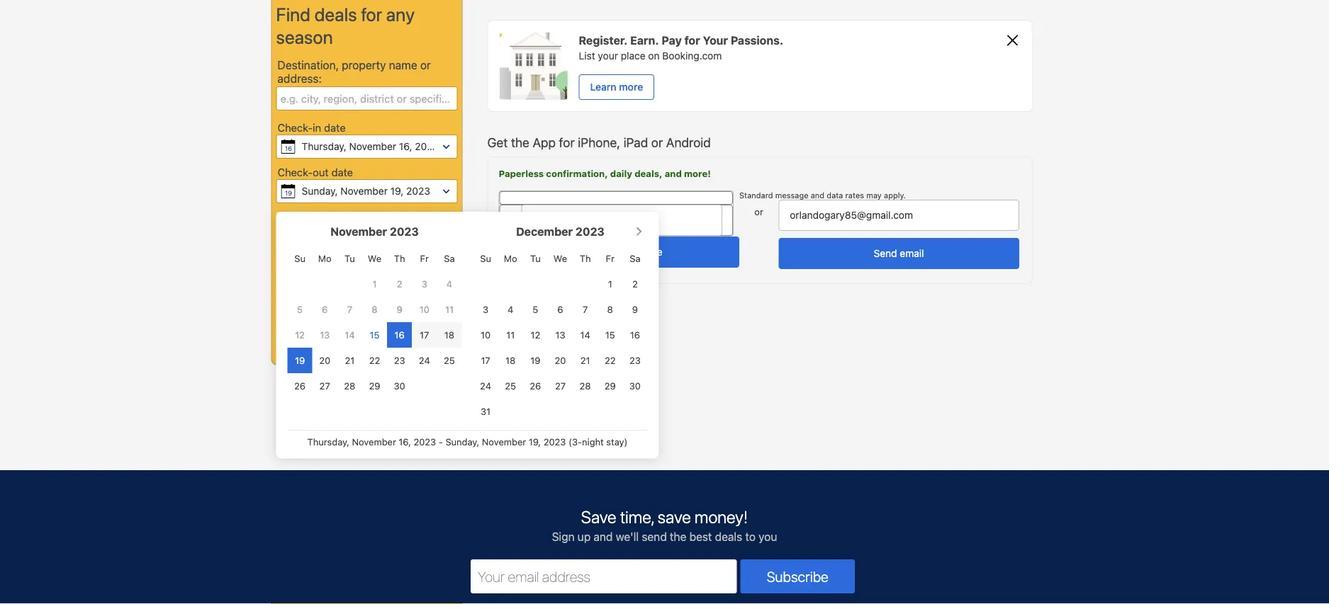 Task type: locate. For each thing, give the bounding box(es) containing it.
on
[[648, 50, 660, 62]]

0 horizontal spatial fr
[[420, 253, 429, 264]]

deals down the money! on the right bottom of page
[[715, 531, 743, 544]]

2 sa from the left
[[630, 253, 641, 264]]

0 horizontal spatial the
[[511, 135, 530, 150]]

december
[[516, 225, 573, 239]]

16 left 17 checkbox
[[395, 330, 405, 341]]

0 horizontal spatial th
[[394, 253, 405, 264]]

1 horizontal spatial 28
[[580, 381, 591, 392]]

2 horizontal spatial 16
[[630, 330, 640, 341]]

svg image for check-out date
[[281, 184, 295, 199]]

fr up 1 option
[[606, 253, 615, 264]]

3 November 2023 checkbox
[[422, 279, 428, 290]]

send
[[642, 531, 667, 544]]

1 fr from the left
[[420, 253, 429, 264]]

0 vertical spatial thursday,
[[302, 141, 347, 152]]

0 vertical spatial check-
[[278, 121, 313, 134]]

deals
[[315, 4, 357, 25], [715, 531, 743, 544]]

1 29 from the left
[[369, 381, 380, 392]]

send inside button
[[874, 248, 898, 260]]

0 horizontal spatial 7
[[347, 305, 352, 315]]

send inside button
[[576, 246, 599, 258]]

10 for '10 december 2023' option
[[481, 330, 491, 341]]

1 december 2023 element from the left
[[288, 246, 462, 399]]

1 horizontal spatial 14
[[580, 330, 591, 341]]

18
[[445, 330, 455, 341], [506, 356, 516, 366]]

2 svg image from the top
[[281, 184, 295, 199]]

message right standard
[[776, 191, 809, 200]]

thursday, down in
[[302, 141, 347, 152]]

thursday,
[[302, 141, 347, 152], [308, 437, 350, 447]]

10 right 9 option at the bottom left
[[420, 305, 430, 315]]

3
[[422, 279, 428, 290], [483, 305, 489, 315]]

17 right "16" checkbox at left bottom
[[420, 330, 429, 341]]

17 November 2023 checkbox
[[420, 330, 429, 341]]

passions.
[[731, 34, 784, 47]]

2 21 from the left
[[581, 356, 590, 366]]

email
[[900, 248, 924, 260]]

for inside register. earn. pay for your passions. list your place on booking.com
[[685, 34, 701, 47]]

date for check-out date
[[332, 166, 353, 178]]

best
[[690, 531, 712, 544]]

1 sa from the left
[[444, 253, 455, 264]]

2 28 from the left
[[580, 381, 591, 392]]

1 horizontal spatial 19,
[[529, 437, 541, 447]]

for inside find deals for any season
[[361, 4, 382, 25]]

0 horizontal spatial 29
[[369, 381, 380, 392]]

11 left 12 december 2023 checkbox
[[507, 330, 515, 341]]

message
[[776, 191, 809, 200], [622, 246, 663, 258]]

2023 down thursday
[[406, 185, 430, 197]]

16 for "16" checkbox at left bottom
[[395, 330, 405, 341]]

1 horizontal spatial 3
[[483, 305, 489, 315]]

17 left 18 checkbox
[[481, 356, 491, 366]]

8 for 8 checkbox
[[372, 305, 378, 315]]

tu for november 2023
[[345, 253, 355, 264]]

2 13 from the left
[[556, 330, 566, 341]]

1 6 from the left
[[322, 305, 328, 315]]

2 su from the left
[[480, 253, 491, 264]]

23 for 23 option
[[630, 356, 641, 366]]

+1
[[505, 215, 516, 226]]

sa up 4 november 2023 option
[[444, 253, 455, 264]]

android
[[666, 135, 711, 150]]

message inside standard message and data rates may apply. or
[[776, 191, 809, 200]]

send email
[[874, 248, 924, 260]]

1 horizontal spatial 27
[[555, 381, 566, 392]]

25 right 24 november 2023 option
[[444, 356, 455, 366]]

4 left the 5 "checkbox"
[[508, 305, 514, 315]]

1 horizontal spatial 15
[[606, 330, 615, 341]]

22 for 22 checkbox
[[605, 356, 616, 366]]

11 for 11 november 2023 checkbox
[[445, 305, 454, 315]]

1 horizontal spatial 21
[[581, 356, 590, 366]]

svg image
[[281, 140, 295, 154], [281, 184, 295, 199]]

3 December 2023 checkbox
[[483, 305, 489, 315]]

13 left '14 december 2023' checkbox
[[556, 330, 566, 341]]

0 vertical spatial 25
[[444, 356, 455, 366]]

2 23 from the left
[[630, 356, 641, 366]]

25 left 26 checkbox
[[505, 381, 516, 392]]

9 right 8 option
[[632, 305, 638, 315]]

standard message and data rates may apply. or
[[740, 191, 906, 217]]

6 for 6 november 2023 option
[[322, 305, 328, 315]]

more
[[619, 81, 643, 93]]

(3-
[[569, 437, 582, 447]]

1 we from the left
[[368, 253, 382, 264]]

find deals for any season
[[276, 4, 415, 47]]

2 1 from the left
[[608, 279, 613, 290]]

1 horizontal spatial 16
[[395, 330, 405, 341]]

11 for 11 december 2023 checkbox
[[507, 330, 515, 341]]

th for december
[[580, 253, 591, 264]]

10 November 2023 checkbox
[[420, 305, 430, 315]]

0 horizontal spatial 10
[[420, 305, 430, 315]]

6 November 2023 checkbox
[[322, 305, 328, 315]]

15 for 15 december 2023 checkbox on the bottom of page
[[606, 330, 615, 341]]

0 horizontal spatial and
[[594, 531, 613, 544]]

1 horizontal spatial 20
[[555, 356, 566, 366]]

-
[[439, 437, 443, 447]]

1 vertical spatial 19,
[[529, 437, 541, 447]]

1 12 from the left
[[295, 330, 305, 341]]

sunday,
[[302, 185, 338, 197], [446, 437, 480, 447]]

1 28 from the left
[[344, 381, 356, 392]]

16
[[285, 145, 292, 152], [395, 330, 405, 341], [630, 330, 640, 341]]

5 for 5 option at the bottom of the page
[[297, 305, 303, 315]]

mo for november
[[318, 253, 332, 264]]

and inside standard message and data rates may apply. or
[[811, 191, 825, 200]]

1 vertical spatial 4
[[508, 305, 514, 315]]

1 horizontal spatial we
[[554, 253, 567, 264]]

december 2023 element
[[288, 246, 462, 399], [473, 246, 648, 425]]

date for check-in date
[[324, 121, 346, 134]]

november 2023
[[331, 225, 419, 239]]

you inside are you traveling for work? no
[[302, 219, 318, 230]]

29 right 28 november 2023 checkbox
[[369, 381, 380, 392]]

send text message
[[576, 246, 663, 258]]

5
[[297, 305, 303, 315], [533, 305, 538, 315]]

1 30 from the left
[[394, 381, 405, 392]]

th
[[394, 253, 405, 264], [580, 253, 591, 264]]

21
[[345, 356, 355, 366], [581, 356, 590, 366]]

1 horizontal spatial 5
[[533, 305, 538, 315]]

2 27 from the left
[[555, 381, 566, 392]]

1 horizontal spatial 6
[[558, 305, 564, 315]]

7
[[347, 305, 352, 315], [583, 305, 588, 315]]

2 december 2023 element from the left
[[473, 246, 648, 425]]

1 mo from the left
[[318, 253, 332, 264]]

18 right 17 december 2023 checkbox
[[506, 356, 516, 366]]

the down save
[[670, 531, 687, 544]]

1 horizontal spatial th
[[580, 253, 591, 264]]

mo for december
[[504, 253, 517, 264]]

28 left 29 november 2023 'checkbox'
[[344, 381, 356, 392]]

check-
[[278, 121, 313, 134], [278, 166, 313, 178]]

2 right 1 november 2023 checkbox
[[397, 279, 402, 290]]

2 9 from the left
[[632, 305, 638, 315]]

18 November 2023 checkbox
[[445, 330, 455, 341]]

0 horizontal spatial su
[[294, 253, 306, 264]]

1 horizontal spatial 12
[[531, 330, 541, 341]]

december 2023 element for november
[[288, 246, 462, 399]]

12
[[295, 330, 305, 341], [531, 330, 541, 341]]

downchevron image
[[719, 204, 727, 209]]

4 for 4 checkbox
[[508, 305, 514, 315]]

send for send email
[[874, 248, 898, 260]]

pay
[[662, 34, 682, 47]]

message inside button
[[622, 246, 663, 258]]

mo down +1
[[504, 253, 517, 264]]

30 right 29 november 2023 'checkbox'
[[394, 381, 405, 392]]

14 for '14 december 2023' checkbox
[[580, 330, 591, 341]]

1 su from the left
[[294, 253, 306, 264]]

2 horizontal spatial or
[[755, 206, 764, 217]]

2 tu from the left
[[530, 253, 541, 264]]

8 right 7 november 2023 option
[[372, 305, 378, 315]]

0 horizontal spatial 26
[[294, 381, 306, 392]]

1 vertical spatial sunday,
[[446, 437, 480, 447]]

check- down address: on the top left of page
[[278, 121, 313, 134]]

27
[[320, 381, 330, 392], [555, 381, 566, 392]]

2 20 from the left
[[555, 356, 566, 366]]

16 December 2023 checkbox
[[630, 330, 640, 341]]

1 horizontal spatial 17
[[481, 356, 491, 366]]

30
[[394, 381, 405, 392], [630, 381, 641, 392]]

for left any
[[361, 4, 382, 25]]

0 horizontal spatial 23
[[394, 356, 405, 366]]

16, thursday
[[384, 142, 421, 166]]

15 right '14 december 2023' checkbox
[[606, 330, 615, 341]]

16 right 15 december 2023 checkbox on the bottom of page
[[630, 330, 640, 341]]

30 November 2023 checkbox
[[394, 381, 405, 392]]

7 for 7 november 2023 option
[[347, 305, 352, 315]]

1 14 from the left
[[345, 330, 355, 341]]

1 horizontal spatial you
[[759, 531, 778, 544]]

0 horizontal spatial 18
[[445, 330, 455, 341]]

we'll
[[616, 531, 639, 544]]

6 left 7 november 2023 option
[[322, 305, 328, 315]]

learn more
[[590, 81, 643, 93]]

2 vertical spatial and
[[594, 531, 613, 544]]

14 for 14 option
[[345, 330, 355, 341]]

0 vertical spatial you
[[302, 219, 318, 230]]

tu down are you traveling for work? no
[[345, 253, 355, 264]]

0 vertical spatial 17
[[420, 330, 429, 341]]

2023 up 2 checkbox
[[390, 225, 419, 239]]

21 for '21 november 2023' option
[[345, 356, 355, 366]]

sa up 2 checkbox
[[630, 253, 641, 264]]

0 vertical spatial 11
[[445, 305, 454, 315]]

7 left 8 checkbox
[[347, 305, 352, 315]]

1 horizontal spatial 7
[[583, 305, 588, 315]]

1 horizontal spatial tu
[[530, 253, 541, 264]]

26 December 2023 checkbox
[[530, 381, 541, 392]]

1 5 from the left
[[297, 305, 303, 315]]

21 for 21 december 2023 checkbox
[[581, 356, 590, 366]]

sa for november 2023
[[444, 253, 455, 264]]

0 vertical spatial 19,
[[391, 185, 404, 197]]

5 down adults
[[297, 305, 303, 315]]

tu down 'december'
[[530, 253, 541, 264]]

13 for '13 december 2023' checkbox on the bottom
[[556, 330, 566, 341]]

1 15 from the left
[[370, 330, 380, 341]]

november
[[349, 141, 397, 152], [341, 185, 388, 197], [331, 225, 387, 239], [352, 437, 396, 447], [482, 437, 526, 447]]

date
[[324, 121, 346, 134], [332, 166, 353, 178]]

22 for 22 option in the left bottom of the page
[[369, 356, 380, 366]]

2 November 2023 checkbox
[[397, 279, 402, 290]]

0 horizontal spatial send
[[576, 246, 599, 258]]

26
[[294, 381, 306, 392], [530, 381, 541, 392]]

2 2 from the left
[[633, 279, 638, 290]]

2 horizontal spatial and
[[811, 191, 825, 200]]

you right to
[[759, 531, 778, 544]]

19, down thursday
[[391, 185, 404, 197]]

sign
[[552, 531, 575, 544]]

1 vertical spatial 25
[[505, 381, 516, 392]]

1 23 from the left
[[394, 356, 405, 366]]

saved
[[298, 380, 333, 395]]

for left work?
[[363, 219, 376, 230]]

4 right "3" option
[[447, 279, 453, 290]]

1 vertical spatial 11
[[507, 330, 515, 341]]

1 horizontal spatial deals
[[715, 531, 743, 544]]

10 for 10 november 2023 checkbox
[[420, 305, 430, 315]]

13 left 14 option
[[320, 330, 330, 341]]

29
[[369, 381, 380, 392], [605, 381, 616, 392]]

1 horizontal spatial 1
[[608, 279, 613, 290]]

26 left 27 option
[[294, 381, 306, 392]]

message right text
[[622, 246, 663, 258]]

22 right '21 november 2023' option
[[369, 356, 380, 366]]

1 26 from the left
[[294, 381, 306, 392]]

11 right 10 november 2023 checkbox
[[445, 305, 454, 315]]

and left more!
[[665, 168, 682, 179]]

6
[[322, 305, 328, 315], [558, 305, 564, 315]]

iphone,
[[578, 135, 621, 150]]

we up 1 november 2023 checkbox
[[368, 253, 382, 264]]

19 for "19 november 2023" option
[[295, 356, 305, 366]]

20
[[319, 356, 331, 366], [555, 356, 566, 366]]

2 22 from the left
[[605, 356, 616, 366]]

24 left 25 checkbox
[[480, 381, 491, 392]]

check- for out
[[278, 166, 313, 178]]

0 horizontal spatial 14
[[345, 330, 355, 341]]

send left email
[[874, 248, 898, 260]]

2 12 from the left
[[531, 330, 541, 341]]

1 vertical spatial 10
[[481, 330, 491, 341]]

0 horizontal spatial december 2023 element
[[288, 246, 462, 399]]

and left data
[[811, 191, 825, 200]]

th up 2 checkbox
[[394, 253, 405, 264]]

2 8 from the left
[[608, 305, 613, 315]]

19 up are
[[285, 189, 292, 197]]

1 vertical spatial check-
[[278, 166, 313, 178]]

or right ipad
[[652, 135, 663, 150]]

1 vertical spatial 17
[[481, 356, 491, 366]]

children
[[278, 300, 316, 311]]

7 November 2023 checkbox
[[347, 305, 352, 315]]

9
[[397, 305, 403, 315], [632, 305, 638, 315]]

for up booking.com
[[685, 34, 701, 47]]

0 vertical spatial 18
[[445, 330, 455, 341]]

daily
[[611, 168, 633, 179]]

2
[[397, 279, 402, 290], [633, 279, 638, 290]]

we down the december 2023 at the left
[[554, 253, 567, 264]]

29 for 29 checkbox
[[605, 381, 616, 392]]

1 13 from the left
[[320, 330, 330, 341]]

23 left 24 november 2023 option
[[394, 356, 405, 366]]

you right are
[[302, 219, 318, 230]]

2 6 from the left
[[558, 305, 564, 315]]

9 for 9 december 2023 checkbox
[[632, 305, 638, 315]]

2 15 from the left
[[606, 330, 615, 341]]

1 tu from the left
[[345, 253, 355, 264]]

2 we from the left
[[554, 253, 567, 264]]

28 for 28 november 2023 checkbox
[[344, 381, 356, 392]]

season
[[276, 26, 333, 47]]

downchevron image
[[443, 145, 450, 149], [443, 189, 450, 194]]

1 7 from the left
[[347, 305, 352, 315]]

0 vertical spatial or
[[420, 59, 431, 72]]

7 for the 7 december 2023 checkbox
[[583, 305, 588, 315]]

0 horizontal spatial 6
[[322, 305, 328, 315]]

5 for the 5 "checkbox"
[[533, 305, 538, 315]]

0 horizontal spatial deals
[[315, 4, 357, 25]]

2 fr from the left
[[606, 253, 615, 264]]

1 check- from the top
[[278, 121, 313, 134]]

4 for 4 november 2023 option
[[447, 279, 453, 290]]

2 26 from the left
[[530, 381, 541, 392]]

24 for 24 december 2023 checkbox
[[480, 381, 491, 392]]

17 for 17 checkbox
[[420, 330, 429, 341]]

0 vertical spatial and
[[665, 168, 682, 179]]

deals up season on the left of page
[[315, 4, 357, 25]]

1 horizontal spatial 2
[[633, 279, 638, 290]]

0 horizontal spatial message
[[622, 246, 663, 258]]

23 December 2023 checkbox
[[630, 356, 641, 366]]

2023
[[415, 141, 439, 152], [406, 185, 430, 197], [390, 225, 419, 239], [576, 225, 605, 239], [414, 437, 436, 447], [544, 437, 566, 447]]

1 horizontal spatial december 2023 element
[[473, 246, 648, 425]]

date right the out
[[332, 166, 353, 178]]

2 right 1 option
[[633, 279, 638, 290]]

0 horizontal spatial 28
[[344, 381, 356, 392]]

3 for "3" option
[[422, 279, 428, 290]]

thursday, for thursday, november 16, 2023 - sunday, november 19, 2023 (3-night stay)
[[308, 437, 350, 447]]

send for send text message
[[576, 246, 599, 258]]

2 5 from the left
[[533, 305, 538, 315]]

24 down search
[[419, 356, 430, 366]]

1 horizontal spatial the
[[670, 531, 687, 544]]

0 horizontal spatial 3
[[422, 279, 428, 290]]

19 December 2023 checkbox
[[531, 356, 541, 366]]

28 November 2023 checkbox
[[344, 381, 356, 392]]

10 December 2023 checkbox
[[481, 330, 491, 341]]

17 for 17 december 2023 checkbox
[[481, 356, 491, 366]]

th for november
[[394, 253, 405, 264]]

2 29 from the left
[[605, 381, 616, 392]]

destination, property name or address:
[[278, 59, 431, 86]]

26 right 25 checkbox
[[530, 381, 541, 392]]

12 for 12 option on the left of the page
[[295, 330, 305, 341]]

5 November 2023 checkbox
[[297, 305, 303, 315]]

14 left 15 december 2023 checkbox on the bottom of page
[[580, 330, 591, 341]]

24
[[419, 356, 430, 366], [480, 381, 491, 392]]

0 horizontal spatial 13
[[320, 330, 330, 341]]

20 right "19 november 2023" option
[[319, 356, 331, 366]]

in
[[313, 121, 321, 134]]

mo down no
[[318, 253, 332, 264]]

1 December 2023 checkbox
[[608, 279, 613, 290]]

1 vertical spatial svg image
[[281, 184, 295, 199]]

su up adults
[[294, 253, 306, 264]]

1 1 from the left
[[373, 279, 377, 290]]

or right name
[[420, 59, 431, 72]]

svg image up are
[[281, 184, 295, 199]]

1 svg image from the top
[[281, 140, 295, 154]]

0 horizontal spatial 22
[[369, 356, 380, 366]]

13 for 13 november 2023 option
[[320, 330, 330, 341]]

for inside are you traveling for work? no
[[363, 219, 376, 230]]

19 left 20 november 2023 checkbox in the bottom of the page
[[295, 356, 305, 366]]

0 horizontal spatial 16
[[285, 145, 292, 152]]

you
[[302, 219, 318, 230], [759, 531, 778, 544]]

2 7 from the left
[[583, 305, 588, 315]]

2 th from the left
[[580, 253, 591, 264]]

29 right 28 checkbox
[[605, 381, 616, 392]]

28 left 29 checkbox
[[580, 381, 591, 392]]

0 horizontal spatial 2
[[397, 279, 402, 290]]

sunday, right the '-'
[[446, 437, 480, 447]]

1 22 from the left
[[369, 356, 380, 366]]

0 vertical spatial downchevron image
[[443, 145, 450, 149]]

22
[[369, 356, 380, 366], [605, 356, 616, 366]]

2 14 from the left
[[580, 330, 591, 341]]

date right in
[[324, 121, 346, 134]]

6 for 6 option
[[558, 305, 564, 315]]

sunday, down the out
[[302, 185, 338, 197]]

0 vertical spatial svg image
[[281, 140, 295, 154]]

9 November 2023 checkbox
[[397, 305, 403, 315]]

1 vertical spatial date
[[332, 166, 353, 178]]

0 horizontal spatial 21
[[345, 356, 355, 366]]

23 November 2023 checkbox
[[394, 356, 405, 366]]

or down standard
[[755, 206, 764, 217]]

1 27 from the left
[[320, 381, 330, 392]]

31 December 2023 checkbox
[[481, 407, 491, 417]]

2 vertical spatial or
[[755, 206, 764, 217]]

0 horizontal spatial 27
[[320, 381, 330, 392]]

0 horizontal spatial 8
[[372, 305, 378, 315]]

for for are you traveling for work? no
[[363, 219, 376, 230]]

21 right "20" checkbox
[[581, 356, 590, 366]]

1 horizontal spatial mo
[[504, 253, 517, 264]]

learn
[[590, 81, 617, 93]]

1 21 from the left
[[345, 356, 355, 366]]

21 November 2023 checkbox
[[345, 356, 355, 366]]

22 right 21 december 2023 checkbox
[[605, 356, 616, 366]]

29 December 2023 checkbox
[[605, 381, 616, 392]]

and
[[665, 168, 682, 179], [811, 191, 825, 200], [594, 531, 613, 544]]

1 20 from the left
[[319, 356, 331, 366]]

1 horizontal spatial send
[[874, 248, 898, 260]]

paperless
[[499, 168, 544, 179]]

Your email address email field
[[471, 560, 737, 594]]

15 right 14 option
[[370, 330, 380, 341]]

0 vertical spatial 24
[[419, 356, 430, 366]]

22 November 2023 checkbox
[[369, 356, 380, 366]]

19, left (3-
[[529, 437, 541, 447]]

the
[[511, 135, 530, 150], [670, 531, 687, 544]]

12 November 2023 checkbox
[[295, 330, 305, 341]]

14 left 15 option
[[345, 330, 355, 341]]

2 30 from the left
[[630, 381, 641, 392]]

0 horizontal spatial 5
[[297, 305, 303, 315]]

0 horizontal spatial 25
[[444, 356, 455, 366]]

1 th from the left
[[394, 253, 405, 264]]

12 right 11 december 2023 checkbox
[[531, 330, 541, 341]]

1 8 from the left
[[372, 305, 378, 315]]

1 2 from the left
[[397, 279, 402, 290]]

21 left 22 option in the left bottom of the page
[[345, 356, 355, 366]]

and right up
[[594, 531, 613, 544]]

16 down check-in date
[[285, 145, 292, 152]]

15
[[370, 330, 380, 341], [606, 330, 615, 341]]

Your email address text field
[[779, 200, 1020, 231]]

the right get
[[511, 135, 530, 150]]

th left text
[[580, 253, 591, 264]]

svg image for check-in date
[[281, 140, 295, 154]]

1 horizontal spatial 13
[[556, 330, 566, 341]]

29 for 29 november 2023 'checkbox'
[[369, 381, 380, 392]]

13 December 2023 checkbox
[[556, 330, 566, 341]]

we
[[368, 253, 382, 264], [554, 253, 567, 264]]

fr up "3" option
[[420, 253, 429, 264]]

thursday, november 16, 2023 - sunday, november 19, 2023 (3-night stay)
[[308, 437, 628, 447]]

2 check- from the top
[[278, 166, 313, 178]]

23 right 22 checkbox
[[630, 356, 641, 366]]

5 right 4 checkbox
[[533, 305, 538, 315]]

20 right 19 december 2023 checkbox
[[555, 356, 566, 366]]

1 vertical spatial downchevron image
[[443, 189, 450, 194]]

20 for 20 november 2023 checkbox in the bottom of the page
[[319, 356, 331, 366]]

1 9 from the left
[[397, 305, 403, 315]]

thursday, down 27 option
[[308, 437, 350, 447]]

1 vertical spatial 24
[[480, 381, 491, 392]]

1 horizontal spatial 18
[[506, 356, 516, 366]]

0 horizontal spatial 9
[[397, 305, 403, 315]]

2023 left (3-
[[544, 437, 566, 447]]

1 horizontal spatial 26
[[530, 381, 541, 392]]

check- down check-in date
[[278, 166, 313, 178]]

1 vertical spatial deals
[[715, 531, 743, 544]]

send left text
[[576, 246, 599, 258]]

30 right 29 checkbox
[[630, 381, 641, 392]]

30 for 30 checkbox
[[630, 381, 641, 392]]

november for thursday, november 16, 2023
[[349, 141, 397, 152]]

1 vertical spatial thursday,
[[308, 437, 350, 447]]

for right app
[[559, 135, 575, 150]]

4 November 2023 checkbox
[[447, 279, 453, 290]]

0 horizontal spatial 20
[[319, 356, 331, 366]]

0 horizontal spatial we
[[368, 253, 382, 264]]

0 horizontal spatial 11
[[445, 305, 454, 315]]

2 mo from the left
[[504, 253, 517, 264]]

send
[[576, 246, 599, 258], [874, 248, 898, 260]]

0 vertical spatial deals
[[315, 4, 357, 25]]

18 right 17 checkbox
[[445, 330, 455, 341]]

8
[[372, 305, 378, 315], [608, 305, 613, 315]]

27 December 2023 checkbox
[[555, 381, 566, 392]]

25
[[444, 356, 455, 366], [505, 381, 516, 392]]

10 left 11 december 2023 checkbox
[[481, 330, 491, 341]]

19,
[[391, 185, 404, 197], [529, 437, 541, 447]]

None search field
[[271, 0, 659, 459]]

1 vertical spatial the
[[670, 531, 687, 544]]

su up 3 option
[[480, 253, 491, 264]]



Task type: describe. For each thing, give the bounding box(es) containing it.
tu for december 2023
[[530, 253, 541, 264]]

destination,
[[278, 59, 339, 72]]

2023 up thursday
[[415, 141, 439, 152]]

check- for in
[[278, 121, 313, 134]]

26 November 2023 checkbox
[[294, 381, 306, 392]]

1 vertical spatial or
[[652, 135, 663, 150]]

to
[[746, 531, 756, 544]]

24 November 2023 checkbox
[[419, 356, 430, 366]]

1 downchevron image from the top
[[443, 145, 450, 149]]

paperless confirmation, daily deals, and more!
[[499, 168, 711, 179]]

28 December 2023 checkbox
[[580, 381, 591, 392]]

get the app for iphone, ipad or android
[[488, 135, 711, 150]]

12 December 2023 checkbox
[[531, 330, 541, 341]]

2 for november 2023
[[397, 279, 402, 290]]

11 November 2023 checkbox
[[445, 305, 454, 315]]

any
[[386, 4, 415, 25]]

20 November 2023 checkbox
[[319, 356, 331, 366]]

adults
[[278, 280, 307, 292]]

21 December 2023 checkbox
[[581, 356, 590, 366]]

24 for 24 november 2023 option
[[419, 356, 430, 366]]

1 November 2023 checkbox
[[373, 279, 377, 290]]

confirmation,
[[546, 168, 608, 179]]

money!
[[695, 508, 748, 528]]

text
[[602, 246, 619, 258]]

your
[[598, 50, 618, 62]]

7 December 2023 checkbox
[[583, 305, 588, 315]]

5 December 2023 checkbox
[[533, 305, 538, 315]]

1 horizontal spatial and
[[665, 168, 682, 179]]

and inside save time, save money! sign up and we'll send the best deals to you
[[594, 531, 613, 544]]

8 for 8 option
[[608, 305, 613, 315]]

23 for 23 november 2023 checkbox on the bottom left
[[394, 356, 405, 366]]

rates
[[846, 191, 865, 200]]

15 December 2023 checkbox
[[606, 330, 615, 341]]

ipad
[[624, 135, 648, 150]]

deals inside save time, save money! sign up and we'll send the best deals to you
[[715, 531, 743, 544]]

30 for the 30 november 2023 option
[[394, 381, 405, 392]]

or inside standard message and data rates may apply. or
[[755, 206, 764, 217]]

may
[[867, 191, 882, 200]]

save
[[581, 508, 617, 528]]

8 November 2023 checkbox
[[372, 305, 378, 315]]

address:
[[278, 72, 322, 86]]

none search field containing find deals for any season
[[271, 0, 659, 459]]

0 vertical spatial sunday,
[[302, 185, 338, 197]]

no
[[328, 234, 341, 245]]

register. earn. pay for your passions. list your place on booking.com
[[579, 34, 784, 62]]

16, inside the 16, thursday
[[397, 142, 408, 152]]

25 November 2023 checkbox
[[444, 356, 455, 366]]

check-out date
[[278, 166, 353, 178]]

19 November 2023 checkbox
[[295, 356, 305, 366]]

close list your property banner image
[[1005, 32, 1022, 49]]

send email button
[[779, 238, 1020, 270]]

search
[[391, 331, 440, 350]]

24 December 2023 checkbox
[[480, 381, 491, 392]]

send text message button
[[499, 237, 740, 268]]

check-in date
[[278, 121, 346, 134]]

19 for 19 december 2023 checkbox
[[531, 356, 541, 366]]

27 for 27 december 2023 "checkbox"
[[555, 381, 566, 392]]

1 for december
[[608, 279, 613, 290]]

data
[[827, 191, 844, 200]]

night
[[582, 437, 604, 447]]

search button
[[373, 325, 458, 356]]

learn more link
[[579, 74, 655, 100]]

27 for 27 option
[[320, 381, 330, 392]]

we for november
[[368, 253, 382, 264]]

for for get the app for iphone, ipad or android
[[559, 135, 575, 150]]

30 December 2023 checkbox
[[630, 381, 641, 392]]

14 November 2023 checkbox
[[345, 330, 355, 341]]

work?
[[379, 219, 407, 230]]

apply.
[[884, 191, 906, 200]]

are
[[283, 219, 299, 230]]

stay)
[[607, 437, 628, 447]]

for for register. earn. pay for your passions. list your place on booking.com
[[685, 34, 701, 47]]

find
[[276, 4, 311, 25]]

fr for november 2023
[[420, 253, 429, 264]]

18 for 18 checkbox
[[506, 356, 516, 366]]

standard
[[740, 191, 773, 200]]

place
[[621, 50, 646, 62]]

11 December 2023 checkbox
[[507, 330, 515, 341]]

9 December 2023 checkbox
[[632, 305, 638, 315]]

property
[[342, 59, 386, 72]]

0 vertical spatial the
[[511, 135, 530, 150]]

december 2023 element for december
[[473, 246, 648, 425]]

27 November 2023 checkbox
[[320, 381, 330, 392]]

13 November 2023 checkbox
[[320, 330, 330, 341]]

18 for 18 november 2023 "checkbox" at the bottom
[[445, 330, 455, 341]]

save
[[658, 508, 691, 528]]

list
[[579, 50, 595, 62]]

6 December 2023 checkbox
[[558, 305, 564, 315]]

out
[[313, 166, 329, 178]]

we for december
[[554, 253, 567, 264]]

12 for 12 december 2023 checkbox
[[531, 330, 541, 341]]

time,
[[620, 508, 654, 528]]

2023 up text
[[576, 225, 605, 239]]

1 for november
[[373, 279, 377, 290]]

november for thursday, november 16, 2023 - sunday, november 19, 2023 (3-night stay)
[[352, 437, 396, 447]]

1 horizontal spatial sunday,
[[446, 437, 480, 447]]

deals inside find deals for any season
[[315, 4, 357, 25]]

or inside destination, property name or address:
[[420, 59, 431, 72]]

thursday, november 16, 2023
[[302, 141, 439, 152]]

su for november 2023
[[294, 253, 306, 264]]

you inside save time, save money! sign up and we'll send the best deals to you
[[759, 531, 778, 544]]

9 for 9 option at the bottom left
[[397, 305, 403, 315]]

16 November 2023 checkbox
[[395, 330, 405, 341]]

save time, save money! sign up and we'll send the best deals to you
[[552, 508, 778, 544]]

2 for december 2023
[[633, 279, 638, 290]]

register. earn. pay for your passions. region
[[488, 20, 1034, 112]]

31
[[481, 407, 491, 417]]

0 horizontal spatial 19
[[285, 189, 292, 197]]

29 November 2023 checkbox
[[369, 381, 380, 392]]

the inside save time, save money! sign up and we'll send the best deals to you
[[670, 531, 687, 544]]

su for december 2023
[[480, 253, 491, 264]]

name
[[389, 59, 417, 72]]

deals,
[[635, 168, 663, 179]]

16, for thursday, november 16, 2023 - sunday, november 19, 2023 (3-night stay)
[[399, 437, 411, 447]]

2 December 2023 checkbox
[[633, 279, 638, 290]]

register.
[[579, 34, 628, 47]]

subscribe
[[767, 569, 829, 585]]

20 December 2023 checkbox
[[555, 356, 566, 366]]

2023 left the '-'
[[414, 437, 436, 447]]

app
[[533, 135, 556, 150]]

are you traveling for work? no
[[283, 219, 407, 245]]

15 for 15 option
[[370, 330, 380, 341]]

november for sunday, november 19, 2023
[[341, 185, 388, 197]]

Destination, property name or address: search field
[[276, 86, 458, 111]]

8 December 2023 checkbox
[[608, 305, 613, 315]]

up
[[578, 531, 591, 544]]

14 December 2023 checkbox
[[580, 330, 591, 341]]

thursday, for thursday, november 16, 2023
[[302, 141, 347, 152]]

december 2023
[[516, 225, 605, 239]]

subscribe button
[[741, 560, 855, 594]]

your
[[703, 34, 728, 47]]

16 for 16 december 2023 checkbox
[[630, 330, 640, 341]]

22 December 2023 checkbox
[[605, 356, 616, 366]]

4 December 2023 checkbox
[[508, 305, 514, 315]]

2 downchevron image from the top
[[443, 189, 450, 194]]

25 December 2023 checkbox
[[505, 381, 516, 392]]

sa for december 2023
[[630, 253, 641, 264]]

17 December 2023 checkbox
[[481, 356, 491, 366]]

fr for december 2023
[[606, 253, 615, 264]]

get
[[488, 135, 508, 150]]

15 November 2023 checkbox
[[370, 330, 380, 341]]

traveling
[[321, 219, 361, 230]]

thursday
[[384, 156, 421, 166]]

20 for "20" checkbox
[[555, 356, 566, 366]]

16, for thursday, november 16, 2023
[[399, 141, 412, 152]]

3 for 3 option
[[483, 305, 489, 315]]

28 for 28 checkbox
[[580, 381, 591, 392]]

18 December 2023 checkbox
[[506, 356, 516, 366]]

rooms
[[278, 261, 309, 273]]

earn.
[[631, 34, 659, 47]]

more!
[[684, 168, 711, 179]]

0 horizontal spatial 19,
[[391, 185, 404, 197]]

booking.com
[[663, 50, 722, 62]]

sunday, november 19, 2023
[[302, 185, 430, 197]]



Task type: vqa. For each thing, say whether or not it's contained in the screenshot.
Thursday, November 16, 2023 Thursday,
yes



